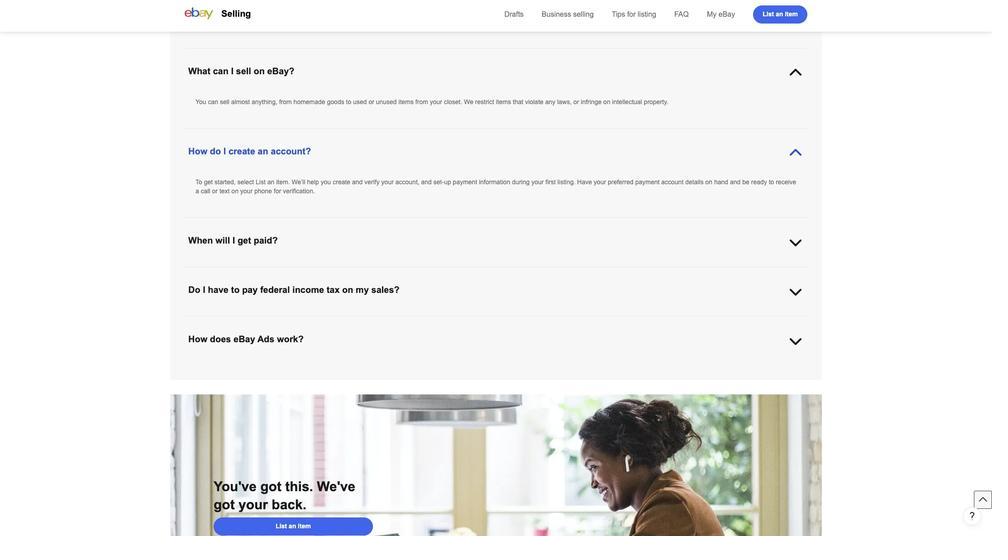 Task type: describe. For each thing, give the bounding box(es) containing it.
on left 'hand'
[[706, 178, 713, 186]]

$700
[[295, 344, 310, 351]]

1 vertical spatial list an item link
[[214, 518, 373, 536]]

how for how does ebay ads work?
[[188, 334, 208, 344]]

0 vertical spatial goods
[[327, 98, 345, 106]]

on down just
[[451, 335, 458, 342]]

faster.
[[196, 376, 213, 383]]

on down depending
[[342, 285, 354, 295]]

the
[[759, 317, 770, 324]]

items down then
[[781, 366, 796, 374]]

by
[[339, 376, 346, 383]]

learn more about seller protection link
[[513, 18, 610, 25]]

when will i get paid?
[[188, 236, 278, 246]]

2022,
[[247, 317, 263, 324]]

ebay?
[[267, 66, 295, 76]]

then
[[773, 335, 785, 342]]

for left "less"
[[514, 335, 522, 342]]

property.
[[644, 98, 669, 106]]

0 vertical spatial tax
[[327, 285, 340, 295]]

than
[[537, 335, 549, 342]]

list inside to get started, select list an item. we'll help you create and verify your account, and set-up payment information during your first listing. have your preferred payment account details on hand and be ready to receive a call or text on your phone for verification.
[[256, 178, 266, 186]]

0 vertical spatial buyers
[[692, 366, 712, 374]]

you up our
[[491, 335, 501, 342]]

0 vertical spatial within
[[632, 268, 648, 275]]

as
[[382, 18, 389, 25]]

example,
[[619, 335, 644, 342]]

are down 'after'
[[196, 277, 205, 284]]

0 horizontal spatial more
[[531, 18, 546, 25]]

that left things
[[240, 18, 251, 25]]

on left jan on the left of page
[[219, 317, 226, 324]]

you right if
[[651, 335, 661, 342]]

sellers
[[639, 317, 657, 324]]

1 horizontal spatial k
[[616, 317, 620, 324]]

process
[[385, 317, 408, 324]]

sell up almost on the left top of page
[[236, 66, 251, 76]]

ebay down requirement
[[234, 334, 255, 344]]

back. inside you've got this. we've got your back.
[[272, 497, 307, 512]]

0 vertical spatial ads
[[258, 334, 275, 344]]

phone
[[255, 188, 272, 195]]

0 horizontal spatial have
[[208, 285, 229, 295]]

you've got this. we've got your back.
[[214, 479, 356, 512]]

bought
[[663, 335, 682, 342]]

0 vertical spatial learn
[[513, 18, 529, 25]]

i right the do
[[203, 285, 206, 295]]

subject
[[406, 344, 426, 351]]

tools
[[414, 366, 427, 374]]

we'll
[[292, 178, 306, 186]]

front
[[406, 376, 419, 383]]

sell inside ebay ads can help you build your business on ebay with effective advertising tools that create a meaningful connection between you and ebay's global community of passionate buyers - and help you sell your items faster. stand out among billions of listings on ebay by putting your items in front of interested buyers no matter the size of your budget.
[[755, 366, 765, 374]]

your down payouts
[[369, 277, 381, 284]]

depending
[[329, 277, 358, 284]]

on right infringe
[[604, 98, 611, 106]]

1 horizontal spatial learn
[[574, 376, 590, 383]]

you up the among
[[250, 366, 260, 374]]

that up 'example,'
[[629, 326, 639, 333]]

you down year, at bottom
[[743, 366, 753, 374]]

the inside ebay ads can help you build your business on ebay with effective advertising tools that create a meaningful connection between you and ebay's global community of passionate buyers - and help you sell your items faster. stand out among billions of listings on ebay by putting your items in front of interested buyers no matter the size of your budget.
[[507, 376, 515, 383]]

to up doesn't
[[554, 317, 559, 324]]

that left the violate
[[513, 98, 524, 106]]

you up so
[[363, 326, 373, 333]]

1-
[[276, 277, 281, 284]]

1 vertical spatial business
[[287, 277, 312, 284]]

1 vertical spatial within
[[258, 277, 274, 284]]

putting
[[348, 376, 367, 383]]

or right 'laws,'
[[574, 98, 580, 106]]

i for get
[[233, 236, 235, 246]]

your down effective
[[368, 376, 381, 383]]

0 vertical spatial business
[[662, 268, 687, 275]]

your right the have
[[594, 178, 607, 186]]

be inside 'starting on jan 1, 2022, irs regulations require all businesses that process payments, including online marketplaces like ebay, to issue a form 1099-k for all sellers who receive $600 or more in sales. the new tax reporting requirement may impact your 2022 tax return that you may file in 2023. however, just because you receive a 1099-k doesn't automatically mean that you'll owe taxes on the amount reported on your 1099- k. only goods that are sold for a profit are considered taxable, so you won't owe any taxes on something you sell for less than what you paid for it. for example, if you bought a bike for $1,000 last year, and then sold it on ebay today for $700, that $700 you made would generally not be subject to income tax. check out our'
[[397, 344, 404, 351]]

you down marketplaces at the bottom
[[489, 326, 499, 333]]

that down businesses
[[351, 326, 361, 333]]

year,
[[745, 335, 759, 342]]

drafts
[[505, 10, 524, 18]]

2 horizontal spatial help
[[730, 366, 742, 374]]

tips
[[612, 10, 626, 18]]

your up 'processing'
[[435, 268, 447, 275]]

business selling link
[[542, 10, 594, 18]]

on left ebay? at the left
[[254, 66, 265, 76]]

bike
[[690, 335, 701, 342]]

for right bike
[[703, 335, 710, 342]]

on right it
[[214, 344, 221, 351]]

that down profit
[[283, 344, 294, 351]]

your down then
[[767, 366, 779, 374]]

received,
[[330, 268, 356, 275]]

ebay up by
[[327, 366, 341, 374]]

are down 2022
[[304, 335, 313, 342]]

require
[[310, 317, 330, 324]]

account, inside after we confirm the buyer's payment has been received, payouts are sent directly to your bank account, monday through friday (excluding bank holidays), within two business days. once a payout is initiated, funds are typically available within 1-3 business days depending on your bank's normal processing time.
[[464, 268, 488, 275]]

you right $700
[[311, 344, 322, 351]]

1 vertical spatial k
[[544, 326, 549, 333]]

2 horizontal spatial 1099-
[[778, 326, 795, 333]]

your up profit
[[292, 326, 305, 333]]

closet.
[[444, 98, 463, 106]]

your left first on the right top
[[532, 178, 544, 186]]

0 vertical spatial we
[[457, 18, 465, 25]]

get inside to get started, select list an item. we'll help you create and verify your account, and set-up payment information during your first listing. have your preferred payment account details on hand and be ready to receive a call or text on your phone for verification.
[[204, 178, 213, 186]]

global
[[602, 366, 619, 374]]

call
[[201, 188, 210, 195]]

1 bank from the left
[[449, 268, 463, 275]]

made
[[323, 344, 339, 351]]

any inside 'starting on jan 1, 2022, irs regulations require all businesses that process payments, including online marketplaces like ebay, to issue a form 1099-k for all sellers who receive $600 or more in sales. the new tax reporting requirement may impact your 2022 tax return that you may file in 2023. however, just because you receive a 1099-k doesn't automatically mean that you'll owe taxes on the amount reported on your 1099- k. only goods that are sold for a profit are considered taxable, so you won't owe any taxes on something you sell for less than what you paid for it. for example, if you bought a bike for $1,000 last year, and then sold it on ebay today for $700, that $700 you made would generally not be subject to income tax. check out our'
[[422, 335, 433, 342]]

on inside after we confirm the buyer's payment has been received, payouts are sent directly to your bank account, monday through friday (excluding bank holidays), within two business days. once a payout is initiated, funds are typically available within 1-3 business days depending on your bank's normal processing time.
[[360, 277, 367, 284]]

income inside 'starting on jan 1, 2022, irs regulations require all businesses that process payments, including online marketplaces like ebay, to issue a form 1099-k for all sellers who receive $600 or more in sales. the new tax reporting requirement may impact your 2022 tax return that you may file in 2023. however, just because you receive a 1099-k doesn't automatically mean that you'll owe taxes on the amount reported on your 1099- k. only goods that are sold for a profit are considered taxable, so you won't owe any taxes on something you sell for less than what you paid for it. for example, if you bought a bike for $1,000 last year, and then sold it on ebay today for $700, that $700 you made would generally not be subject to income tax. check out our'
[[435, 344, 455, 351]]

out inside 'starting on jan 1, 2022, irs regulations require all businesses that process payments, including online marketplaces like ebay, to issue a form 1099-k for all sellers who receive $600 or more in sales. the new tax reporting requirement may impact your 2022 tax return that you may file in 2023. however, just because you receive a 1099-k doesn't automatically mean that you'll owe taxes on the amount reported on your 1099- k. only goods that are sold for a profit are considered taxable, so you won't owe any taxes on something you sell for less than what you paid for it. for example, if you bought a bike for $1,000 last year, and then sold it on ebay today for $700, that $700 you made would generally not be subject to income tax. check out our'
[[489, 344, 498, 351]]

item for list an item link to the top
[[786, 10, 799, 17]]

that down requirement
[[237, 335, 248, 342]]

0 vertical spatial income
[[293, 285, 324, 295]]

0 horizontal spatial owe
[[409, 335, 421, 342]]

0 vertical spatial when
[[414, 18, 431, 25]]

irs
[[265, 317, 275, 324]]

your left closet. at the left of the page
[[430, 98, 443, 106]]

the inside after we confirm the buyer's payment has been received, payouts are sent directly to your bank account, monday through friday (excluding bank holidays), within two business days. once a payout is initiated, funds are typically available within 1-3 business days depending on your bank's normal processing time.
[[243, 268, 252, 275]]

(excluding
[[557, 268, 586, 275]]

receive inside to get started, select list an item. we'll help you create and verify your account, and set-up payment information during your first listing. have your preferred payment account details on hand and be ready to receive a call or text on your phone for verification.
[[776, 178, 797, 186]]

faq
[[675, 10, 689, 18]]

0 vertical spatial owe
[[657, 326, 669, 333]]

how do i create an account?
[[188, 146, 311, 156]]

how for how do i create an account?
[[188, 146, 208, 156]]

among
[[244, 376, 263, 383]]

friday
[[538, 268, 555, 275]]

ads inside ebay ads can help you build your business on ebay with effective advertising tools that create a meaningful connection between you and ebay's global community of passionate buyers - and help you sell your items faster. stand out among billions of listings on ebay by putting your items in front of interested buyers no matter the size of your budget.
[[212, 366, 222, 374]]

we've
[[317, 479, 356, 494]]

1 horizontal spatial payment
[[453, 178, 478, 186]]

because
[[463, 326, 487, 333]]

1 vertical spatial taxes
[[434, 335, 449, 342]]

are right happen
[[319, 18, 328, 25]]

to inside to get started, select list an item. we'll help you create and verify your account, and set-up payment information during your first listing. have your preferred payment account details on hand and be ready to receive a call or text on your phone for verification.
[[769, 178, 775, 186]]

interested
[[428, 376, 455, 383]]

has
[[302, 268, 312, 275]]

business inside ebay ads can help you build your business on ebay with effective advertising tools that create a meaningful connection between you and ebay's global community of passionate buyers - and help you sell your items faster. stand out among billions of listings on ebay by putting your items in front of interested buyers no matter the size of your budget.
[[291, 366, 316, 374]]

stand
[[215, 376, 231, 383]]

1 horizontal spatial 1099-
[[600, 317, 616, 324]]

for right the today
[[256, 344, 264, 351]]

a left form
[[578, 317, 581, 324]]

you right so
[[380, 335, 391, 342]]

sell left almost on the left top of page
[[220, 98, 230, 106]]

for left it. on the right
[[592, 335, 599, 342]]

help inside to get started, select list an item. we'll help you create and verify your account, and set-up payment information during your first listing. have your preferred payment account details on hand and be ready to receive a call or text on your phone for verification.
[[307, 178, 319, 186]]

on right listings in the bottom left of the page
[[314, 376, 321, 383]]

on right text
[[232, 188, 239, 195]]

tax.
[[457, 344, 467, 351]]

ebay left by
[[323, 376, 337, 383]]

1 vertical spatial when
[[188, 236, 213, 246]]

2 vertical spatial receive
[[501, 326, 521, 333]]

holidays),
[[603, 268, 630, 275]]

0 vertical spatial create
[[229, 146, 255, 156]]

items right unused
[[399, 98, 414, 106]]

0 vertical spatial we
[[196, 18, 205, 25]]

sell inside 'starting on jan 1, 2022, irs regulations require all businesses that process payments, including online marketplaces like ebay, to issue a form 1099-k for all sellers who receive $600 or more in sales. the new tax reporting requirement may impact your 2022 tax return that you may file in 2023. however, just because you receive a 1099-k doesn't automatically mean that you'll owe taxes on the amount reported on your 1099- k. only goods that are sold for a profit are considered taxable, so you won't owe any taxes on something you sell for less than what you paid for it. for example, if you bought a bike for $1,000 last year, and then sold it on ebay today for $700, that $700 you made would generally not be subject to income tax. check out our'
[[503, 335, 513, 342]]

2 from from the left
[[416, 98, 428, 106]]

to right subject
[[428, 344, 433, 351]]

your up billions
[[277, 366, 289, 374]]

today
[[239, 344, 255, 351]]

that left process
[[373, 317, 384, 324]]

been
[[314, 268, 328, 275]]

meaningful
[[466, 366, 497, 374]]

1 horizontal spatial out
[[330, 18, 338, 25]]

does
[[210, 334, 231, 344]]

initiated,
[[755, 268, 779, 275]]

0 horizontal spatial buyers
[[457, 376, 476, 383]]

if
[[646, 335, 649, 342]]

1 all from the left
[[331, 317, 338, 324]]

0 vertical spatial any
[[546, 98, 556, 106]]

faq link
[[675, 10, 689, 18]]

sales?
[[372, 285, 400, 295]]

help, opens dialogs image
[[968, 512, 977, 521]]

your down the
[[764, 326, 777, 333]]

days
[[313, 277, 327, 284]]

0 vertical spatial taxes
[[671, 326, 686, 333]]

between
[[531, 366, 555, 374]]

account?
[[271, 146, 311, 156]]

listing.
[[558, 178, 576, 186]]

for up mean
[[622, 317, 629, 324]]

0 vertical spatial list an item link
[[754, 5, 808, 24]]

you left paid
[[566, 335, 576, 342]]

a right as
[[391, 18, 394, 25]]

taxable,
[[348, 335, 370, 342]]

that inside ebay ads can help you build your business on ebay with effective advertising tools that create a meaningful connection between you and ebay's global community of passionate buyers - and help you sell your items faster. stand out among billions of listings on ebay by putting your items in front of interested buyers no matter the size of your budget.
[[429, 366, 440, 374]]

laws,
[[558, 98, 572, 106]]

goods inside 'starting on jan 1, 2022, irs regulations require all businesses that process payments, including online marketplaces like ebay, to issue a form 1099-k for all sellers who receive $600 or more in sales. the new tax reporting requirement may impact your 2022 tax return that you may file in 2023. however, just because you receive a 1099-k doesn't automatically mean that you'll owe taxes on the amount reported on your 1099- k. only goods that are sold for a profit are considered taxable, so you won't owe any taxes on something you sell for less than what you paid for it. for example, if you bought a bike for $1,000 last year, and then sold it on ebay today for $700, that $700 you made would generally not be subject to income tax. check out our'
[[218, 335, 236, 342]]

1 vertical spatial receive
[[672, 317, 693, 324]]

payment inside after we confirm the buyer's payment has been received, payouts are sent directly to your bank account, monday through friday (excluding bank holidays), within two business days. once a payout is initiated, funds are typically available within 1-3 business days depending on your bank's normal processing time.
[[276, 268, 300, 275]]

ebay right my
[[719, 10, 736, 18]]

amount
[[707, 326, 728, 333]]

federal
[[260, 285, 290, 295]]

form
[[583, 317, 598, 324]]

on up bike
[[688, 326, 695, 333]]

it
[[209, 344, 212, 351]]

3
[[281, 277, 285, 284]]

list for list an item link to the top
[[763, 10, 775, 17]]

or inside to get started, select list an item. we'll help you create and verify your account, and set-up payment information during your first listing. have your preferred payment account details on hand and be ready to receive a call or text on your phone for verification.
[[212, 188, 218, 195]]

we inside after we confirm the buyer's payment has been received, payouts are sent directly to your bank account, monday through friday (excluding bank holidays), within two business days. once a payout is initiated, funds are typically available within 1-3 business days depending on your bank's normal processing time.
[[211, 268, 219, 275]]

2 horizontal spatial payment
[[636, 178, 660, 186]]

list an item for list an item link to the top
[[763, 10, 799, 17]]

your left control
[[347, 18, 359, 25]]

0 horizontal spatial 1099-
[[528, 326, 544, 333]]

0 vertical spatial have
[[467, 18, 480, 25]]

on down the
[[755, 326, 762, 333]]

in inside ebay ads can help you build your business on ebay with effective advertising tools that create a meaningful connection between you and ebay's global community of passionate buyers - and help you sell your items faster. stand out among billions of listings on ebay by putting your items in front of interested buyers no matter the size of your budget.
[[399, 376, 404, 383]]

you up budget.
[[557, 366, 567, 374]]

of left listings in the bottom left of the page
[[286, 376, 291, 383]]

reporting
[[196, 326, 221, 333]]

generally
[[359, 344, 385, 351]]

the inside 'starting on jan 1, 2022, irs regulations require all businesses that process payments, including online marketplaces like ebay, to issue a form 1099-k for all sellers who receive $600 or more in sales. the new tax reporting requirement may impact your 2022 tax return that you may file in 2023. however, just because you receive a 1099-k doesn't automatically mean that you'll owe taxes on the amount reported on your 1099- k. only goods that are sold for a profit are considered taxable, so you won't owe any taxes on something you sell for less than what you paid for it. for example, if you bought a bike for $1,000 last year, and then sold it on ebay today for $700, that $700 you made would generally not be subject to income tax. check out our'
[[697, 326, 705, 333]]

verification.
[[283, 188, 315, 195]]

seller.
[[396, 18, 412, 25]]

business selling
[[542, 10, 594, 18]]

reported
[[730, 326, 754, 333]]

matter
[[487, 376, 505, 383]]

do i have to pay federal income tax on my sales?
[[188, 285, 400, 295]]

of right size
[[530, 376, 535, 383]]

on down the 'made'
[[318, 366, 325, 374]]

they
[[432, 18, 444, 25]]

0 horizontal spatial help
[[236, 366, 248, 374]]

ebay ads can help you build your business on ebay with effective advertising tools that create a meaningful connection between you and ebay's global community of passionate buyers - and help you sell your items faster. stand out among billions of listings on ebay by putting your items in front of interested buyers no matter the size of your budget.
[[196, 366, 796, 383]]

that right happen
[[306, 18, 317, 25]]

happen
[[283, 18, 305, 25]]

2 vertical spatial tax
[[322, 326, 331, 333]]

sent
[[392, 268, 404, 275]]

issue
[[561, 317, 576, 324]]

for down impact
[[274, 335, 281, 342]]



Task type: locate. For each thing, give the bounding box(es) containing it.
list for list an item link to the bottom
[[276, 522, 287, 530]]

1 horizontal spatial back.
[[496, 18, 511, 25]]

k down "ebay,"
[[544, 326, 549, 333]]

file
[[389, 326, 397, 333]]

and right 'hand'
[[731, 178, 741, 186]]

1 horizontal spatial any
[[546, 98, 556, 106]]

size
[[517, 376, 528, 383]]

item for list an item link to the bottom
[[298, 522, 311, 530]]

account, inside to get started, select list an item. we'll help you create and verify your account, and set-up payment information during your first listing. have your preferred payment account details on hand and be ready to receive a call or text on your phone for verification.
[[396, 178, 420, 186]]

and right - on the right of page
[[717, 366, 728, 374]]

we up typically
[[211, 268, 219, 275]]

have
[[467, 18, 480, 25], [208, 285, 229, 295]]

monday
[[490, 268, 513, 275]]

1 horizontal spatial may
[[375, 326, 387, 333]]

new
[[772, 317, 783, 324]]

0 horizontal spatial out
[[233, 376, 242, 383]]

almost
[[231, 98, 250, 106]]

profit
[[288, 335, 302, 342]]

ebay inside 'starting on jan 1, 2022, irs regulations require all businesses that process payments, including online marketplaces like ebay, to issue a form 1099-k for all sellers who receive $600 or more in sales. the new tax reporting requirement may impact your 2022 tax return that you may file in 2023. however, just because you receive a 1099-k doesn't automatically mean that you'll owe taxes on the amount reported on your 1099- k. only goods that are sold for a profit are considered taxable, so you won't owe any taxes on something you sell for less than what you paid for it. for example, if you bought a bike for $1,000 last year, and then sold it on ebay today for $700, that $700 you made would generally not be subject to income tax. check out our'
[[223, 344, 237, 351]]

1 vertical spatial buyers
[[457, 376, 476, 383]]

do
[[188, 285, 201, 295]]

buyer's
[[254, 268, 274, 275]]

ebay,
[[537, 317, 552, 324]]

0 horizontal spatial account,
[[396, 178, 420, 186]]

1 horizontal spatial we
[[464, 98, 474, 106]]

0 vertical spatial be
[[743, 178, 750, 186]]

you'll
[[641, 326, 656, 333]]

for down item.
[[274, 188, 281, 195]]

0 vertical spatial receive
[[776, 178, 797, 186]]

1099- up mean
[[600, 317, 616, 324]]

any
[[546, 98, 556, 106], [422, 335, 433, 342]]

1 horizontal spatial we
[[457, 18, 465, 25]]

only
[[203, 335, 216, 342]]

to left the used
[[346, 98, 352, 106]]

be left ready
[[743, 178, 750, 186]]

normal
[[403, 277, 422, 284]]

0 horizontal spatial list
[[256, 178, 266, 186]]

have right do,
[[467, 18, 480, 25]]

learn left about
[[513, 18, 529, 25]]

details
[[686, 178, 704, 186]]

automatically
[[572, 326, 610, 333]]

1 horizontal spatial item
[[786, 10, 799, 17]]

when left will
[[188, 236, 213, 246]]

things
[[253, 18, 270, 25]]

bank left holidays),
[[588, 268, 602, 275]]

0 horizontal spatial got
[[214, 497, 235, 512]]

2 bank from the left
[[588, 268, 602, 275]]

0 horizontal spatial item
[[298, 522, 311, 530]]

are up the today
[[250, 335, 259, 342]]

payouts
[[357, 268, 379, 275]]

a down impact
[[283, 335, 287, 342]]

starting
[[196, 317, 218, 324]]

tips for listing
[[612, 10, 657, 18]]

1 horizontal spatial when
[[414, 18, 431, 25]]

1 vertical spatial income
[[435, 344, 455, 351]]

0 vertical spatial list
[[763, 10, 775, 17]]

1 vertical spatial got
[[214, 497, 235, 512]]

ads
[[258, 334, 275, 344], [212, 366, 222, 374]]

1 vertical spatial we
[[211, 268, 219, 275]]

k
[[616, 317, 620, 324], [544, 326, 549, 333]]

how does ebay ads work?
[[188, 334, 304, 344]]

business
[[542, 10, 572, 18]]

from left closet. at the left of the page
[[416, 98, 428, 106]]

and left then
[[760, 335, 771, 342]]

your down select
[[240, 188, 253, 195]]

started,
[[215, 178, 236, 186]]

can
[[271, 18, 282, 25], [213, 66, 229, 76], [208, 98, 218, 106], [224, 366, 234, 374]]

1 horizontal spatial got
[[261, 479, 282, 494]]

your right verify
[[382, 178, 394, 186]]

1 horizontal spatial list an item link
[[754, 5, 808, 24]]

0 vertical spatial item
[[786, 10, 799, 17]]

so
[[372, 335, 379, 342]]

0 horizontal spatial income
[[293, 285, 324, 295]]

0 vertical spatial sold
[[261, 335, 272, 342]]

1 horizontal spatial bank
[[588, 268, 602, 275]]

i for create
[[224, 146, 226, 156]]

2 horizontal spatial receive
[[776, 178, 797, 186]]

payout
[[728, 268, 747, 275]]

sold up $700,
[[261, 335, 272, 342]]

account
[[662, 178, 684, 186]]

1 vertical spatial item
[[298, 522, 311, 530]]

more left about
[[531, 18, 546, 25]]

0 horizontal spatial list an item
[[276, 522, 311, 530]]

0 horizontal spatial ads
[[212, 366, 222, 374]]

the down the $600
[[697, 326, 705, 333]]

considered
[[315, 335, 346, 342]]

list an item link
[[754, 5, 808, 24], [214, 518, 373, 536]]

2 how from the top
[[188, 334, 208, 344]]

1099- down "like"
[[528, 326, 544, 333]]

a inside ebay ads can help you build your business on ebay with effective advertising tools that create a meaningful connection between you and ebay's global community of passionate buyers - and help you sell your items faster. stand out among billions of listings on ebay by putting your items in front of interested buyers no matter the size of your budget.
[[461, 366, 464, 374]]

k up mean
[[616, 317, 620, 324]]

or right the used
[[369, 98, 375, 106]]

1 horizontal spatial be
[[743, 178, 750, 186]]

you inside to get started, select list an item. we'll help you create and verify your account, and set-up payment information during your first listing. have your preferred payment account details on hand and be ready to receive a call or text on your phone for verification.
[[321, 178, 331, 186]]

you right we'll
[[321, 178, 331, 186]]

payment right up
[[453, 178, 478, 186]]

create inside ebay ads can help you build your business on ebay with effective advertising tools that create a meaningful connection between you and ebay's global community of passionate buyers - and help you sell your items faster. stand out among billions of listings on ebay by putting your items in front of interested buyers no matter the size of your budget.
[[441, 366, 459, 374]]

you can sell almost anything, from homemade goods to used or unused items from your closet. we restrict items that violate any laws, or infringe on intellectual property.
[[196, 98, 669, 106]]

0 vertical spatial more
[[531, 18, 546, 25]]

your down between
[[537, 376, 550, 383]]

2 horizontal spatial out
[[489, 344, 498, 351]]

account, left set-
[[396, 178, 420, 186]]

help right we'll
[[307, 178, 319, 186]]

and inside 'starting on jan 1, 2022, irs regulations require all businesses that process payments, including online marketplaces like ebay, to issue a form 1099-k for all sellers who receive $600 or more in sales. the new tax reporting requirement may impact your 2022 tax return that you may file in 2023. however, just because you receive a 1099-k doesn't automatically mean that you'll owe taxes on the amount reported on your 1099- k. only goods that are sold for a profit are considered taxable, so you won't owe any taxes on something you sell for less than what you paid for it. for example, if you bought a bike for $1,000 last year, and then sold it on ebay today for $700, that $700 you made would generally not be subject to income tax. check out our'
[[760, 335, 771, 342]]

to down available
[[231, 285, 240, 295]]

0 vertical spatial back.
[[496, 18, 511, 25]]

1 vertical spatial the
[[697, 326, 705, 333]]

a left 'call'
[[196, 188, 199, 195]]

be down won't
[[397, 344, 404, 351]]

out inside ebay ads can help you build your business on ebay with effective advertising tools that create a meaningful connection between you and ebay's global community of passionate buyers - and help you sell your items faster. stand out among billions of listings on ebay by putting your items in front of interested buyers no matter the size of your budget.
[[233, 376, 242, 383]]

learn down ebay's
[[574, 376, 590, 383]]

selling
[[574, 10, 594, 18]]

0 horizontal spatial get
[[204, 178, 213, 186]]

marketplaces
[[486, 317, 524, 324]]

are up bank's
[[381, 268, 390, 275]]

verify
[[365, 178, 380, 186]]

build
[[262, 366, 275, 374]]

0 horizontal spatial create
[[229, 146, 255, 156]]

1 may from the left
[[258, 326, 270, 333]]

business
[[662, 268, 687, 275], [287, 277, 312, 284], [291, 366, 316, 374]]

0 vertical spatial the
[[243, 268, 252, 275]]

2 vertical spatial out
[[233, 376, 242, 383]]

1 vertical spatial goods
[[218, 335, 236, 342]]

violate
[[526, 98, 544, 106]]

for inside to get started, select list an item. we'll help you create and verify your account, and set-up payment information during your first listing. have your preferred payment account details on hand and be ready to receive a call or text on your phone for verification.
[[274, 188, 281, 195]]

taxes up bought
[[671, 326, 686, 333]]

can right things
[[271, 18, 282, 25]]

and left verify
[[352, 178, 363, 186]]

1 vertical spatial in
[[399, 326, 404, 333]]

2 may from the left
[[375, 326, 387, 333]]

is
[[749, 268, 753, 275]]

1 vertical spatial account,
[[464, 268, 488, 275]]

all up return
[[331, 317, 338, 324]]

tips for listing link
[[612, 10, 657, 18]]

1 vertical spatial get
[[238, 236, 251, 246]]

a inside to get started, select list an item. we'll help you create and verify your account, and set-up payment information during your first listing. have your preferred payment account details on hand and be ready to receive a call or text on your phone for verification.
[[196, 188, 199, 195]]

won't
[[392, 335, 407, 342]]

0 horizontal spatial list an item link
[[214, 518, 373, 536]]

2 vertical spatial list
[[276, 522, 287, 530]]

a inside after we confirm the buyer's payment has been received, payouts are sent directly to your bank account, monday through friday (excluding bank holidays), within two business days. once a payout is initiated, funds are typically available within 1-3 business days depending on your bank's normal processing time.
[[722, 268, 726, 275]]

goods left the used
[[327, 98, 345, 106]]

payment up 3
[[276, 268, 300, 275]]

to inside after we confirm the buyer's payment has been received, payouts are sent directly to your bank account, monday through friday (excluding bank holidays), within two business days. once a payout is initiated, funds are typically available within 1-3 business days depending on your bank's normal processing time.
[[428, 268, 433, 275]]

1 horizontal spatial buyers
[[692, 366, 712, 374]]

budget.
[[551, 376, 573, 383]]

billions
[[265, 376, 284, 383]]

when left they
[[414, 18, 431, 25]]

an inside to get started, select list an item. we'll help you create and verify your account, and set-up payment information during your first listing. have your preferred payment account details on hand and be ready to receive a call or text on your phone for verification.
[[268, 178, 275, 186]]

text
[[220, 188, 230, 195]]

my
[[708, 10, 717, 18]]

ebay left the today
[[223, 344, 237, 351]]

within
[[632, 268, 648, 275], [258, 277, 274, 284]]

create
[[229, 146, 255, 156], [333, 178, 351, 186], [441, 366, 459, 374]]

a up "less"
[[523, 326, 526, 333]]

1 horizontal spatial list
[[276, 522, 287, 530]]

0 horizontal spatial may
[[258, 326, 270, 333]]

do
[[210, 146, 221, 156]]

1 horizontal spatial account,
[[464, 268, 488, 275]]

receive right the who
[[672, 317, 693, 324]]

1 vertical spatial owe
[[409, 335, 421, 342]]

goods down requirement
[[218, 335, 236, 342]]

on
[[254, 66, 265, 76], [604, 98, 611, 106], [706, 178, 713, 186], [232, 188, 239, 195], [360, 277, 367, 284], [342, 285, 354, 295], [219, 317, 226, 324], [688, 326, 695, 333], [755, 326, 762, 333], [451, 335, 458, 342], [214, 344, 221, 351], [318, 366, 325, 374], [314, 376, 321, 383]]

learn
[[513, 18, 529, 25], [574, 376, 590, 383]]

1 horizontal spatial have
[[467, 18, 480, 25]]

ready
[[752, 178, 768, 186]]

on up my
[[360, 277, 367, 284]]

0 vertical spatial how
[[188, 146, 208, 156]]

create up interested
[[441, 366, 459, 374]]

out right the stand
[[233, 376, 242, 383]]

in down the advertising
[[399, 376, 404, 383]]

2023.
[[405, 326, 421, 333]]

0 horizontal spatial when
[[188, 236, 213, 246]]

what can i sell on ebay?
[[188, 66, 295, 76]]

do,
[[446, 18, 455, 25]]

of left control
[[340, 18, 345, 25]]

i for sell
[[231, 66, 234, 76]]

however,
[[423, 326, 449, 333]]

can right what
[[213, 66, 229, 76]]

1 vertical spatial list
[[256, 178, 266, 186]]

0 vertical spatial got
[[261, 479, 282, 494]]

0 horizontal spatial from
[[279, 98, 292, 106]]

1 horizontal spatial get
[[238, 236, 251, 246]]

0 vertical spatial get
[[204, 178, 213, 186]]

of down tools
[[421, 376, 426, 383]]

what
[[188, 66, 211, 76]]

any down however,
[[422, 335, 433, 342]]

0 vertical spatial list an item
[[763, 10, 799, 17]]

0 vertical spatial in
[[734, 317, 739, 324]]

0 horizontal spatial within
[[258, 277, 274, 284]]

i right will
[[233, 236, 235, 246]]

1 horizontal spatial sold
[[261, 335, 272, 342]]

no
[[478, 376, 485, 383]]

your down you've
[[239, 497, 268, 512]]

a left bike
[[684, 335, 688, 342]]

0 horizontal spatial taxes
[[434, 335, 449, 342]]

account,
[[396, 178, 420, 186], [464, 268, 488, 275]]

ebay up faster. at left
[[196, 366, 210, 374]]

after
[[196, 268, 209, 275]]

that up interested
[[429, 366, 440, 374]]

0 horizontal spatial receive
[[501, 326, 521, 333]]

1 vertical spatial back.
[[272, 497, 307, 512]]

goods
[[327, 98, 345, 106], [218, 335, 236, 342]]

more inside 'starting on jan 1, 2022, irs regulations require all businesses that process payments, including online marketplaces like ebay, to issue a form 1099-k for all sellers who receive $600 or more in sales. the new tax reporting requirement may impact your 2022 tax return that you may file in 2023. however, just because you receive a 1099-k doesn't automatically mean that you'll owe taxes on the amount reported on your 1099- k. only goods that are sold for a profit are considered taxable, so you won't owe any taxes on something you sell for less than what you paid for it. for example, if you bought a bike for $1,000 last year, and then sold it on ebay today for $700, that $700 you made would generally not be subject to income tax. check out our'
[[718, 317, 732, 324]]

of right community
[[653, 366, 658, 374]]

may
[[258, 326, 270, 333], [375, 326, 387, 333]]

be inside to get started, select list an item. we'll help you create and verify your account, and set-up payment information during your first listing. have your preferred payment account details on hand and be ready to receive a call or text on your phone for verification.
[[743, 178, 750, 186]]

your left the 'drafts' link
[[482, 18, 495, 25]]

and up budget.
[[569, 366, 579, 374]]

items down the advertising
[[383, 376, 398, 383]]

have
[[578, 178, 592, 186]]

1 vertical spatial out
[[489, 344, 498, 351]]

sold left it
[[196, 344, 207, 351]]

0 horizontal spatial sold
[[196, 344, 207, 351]]

the
[[243, 268, 252, 275], [697, 326, 705, 333], [507, 376, 515, 383]]

paid?
[[254, 236, 278, 246]]

1 vertical spatial list an item
[[276, 522, 311, 530]]

your inside you've got this. we've got your back.
[[239, 497, 268, 512]]

we left understand
[[196, 18, 205, 25]]

can inside ebay ads can help you build your business on ebay with effective advertising tools that create a meaningful connection between you and ebay's global community of passionate buyers - and help you sell your items faster. stand out among billions of listings on ebay by putting your items in front of interested buyers no matter the size of your budget.
[[224, 366, 234, 374]]

for right tips
[[628, 10, 636, 18]]

from right the anything,
[[279, 98, 292, 106]]

0 vertical spatial account,
[[396, 178, 420, 186]]

list an item for list an item link to the bottom
[[276, 522, 311, 530]]

1 vertical spatial create
[[333, 178, 351, 186]]

0 horizontal spatial the
[[243, 268, 252, 275]]

be
[[743, 178, 750, 186], [397, 344, 404, 351]]

list an item
[[763, 10, 799, 17], [276, 522, 311, 530]]

0 horizontal spatial payment
[[276, 268, 300, 275]]

ebay's
[[581, 366, 600, 374]]

0 horizontal spatial all
[[331, 317, 338, 324]]

processing
[[424, 277, 455, 284]]

create inside to get started, select list an item. we'll help you create and verify your account, and set-up payment information during your first listing. have your preferred payment account details on hand and be ready to receive a call or text on your phone for verification.
[[333, 178, 351, 186]]

1 how from the top
[[188, 146, 208, 156]]

we
[[196, 18, 205, 25], [464, 98, 474, 106]]

0 horizontal spatial learn
[[513, 18, 529, 25]]

and left set-
[[421, 178, 432, 186]]

0 horizontal spatial goods
[[218, 335, 236, 342]]

sell down year, at bottom
[[755, 366, 765, 374]]

2 vertical spatial the
[[507, 376, 515, 383]]

1 vertical spatial tax
[[785, 317, 794, 324]]

about
[[547, 18, 563, 25]]

effective
[[356, 366, 380, 374]]

we right do,
[[457, 18, 465, 25]]

0 horizontal spatial bank
[[449, 268, 463, 275]]

pay
[[242, 285, 258, 295]]

items right restrict
[[496, 98, 511, 106]]

connection
[[499, 366, 529, 374]]

payment left account
[[636, 178, 660, 186]]

can right the you at top
[[208, 98, 218, 106]]

an
[[776, 10, 784, 17], [258, 146, 268, 156], [268, 178, 275, 186], [289, 522, 296, 530]]

this.
[[285, 479, 313, 494]]

receive
[[776, 178, 797, 186], [672, 317, 693, 324], [501, 326, 521, 333]]

2 all from the left
[[631, 317, 637, 324]]

1 from from the left
[[279, 98, 292, 106]]

selling
[[221, 9, 251, 19]]

more
[[592, 376, 607, 383]]

my ebay
[[708, 10, 736, 18]]

or right 'call'
[[212, 188, 218, 195]]

may down 'irs'
[[258, 326, 270, 333]]

businesses
[[340, 317, 371, 324]]

a left meaningful
[[461, 366, 464, 374]]

or inside 'starting on jan 1, 2022, irs regulations require all businesses that process payments, including online marketplaces like ebay, to issue a form 1099-k for all sellers who receive $600 or more in sales. the new tax reporting requirement may impact your 2022 tax return that you may file in 2023. however, just because you receive a 1099-k doesn't automatically mean that you'll owe taxes on the amount reported on your 1099- k. only goods that are sold for a profit are considered taxable, so you won't owe any taxes on something you sell for less than what you paid for it. for example, if you bought a bike for $1,000 last year, and then sold it on ebay today for $700, that $700 you made would generally not be subject to income tax. check out our'
[[711, 317, 716, 324]]

more up amount
[[718, 317, 732, 324]]

2 horizontal spatial list
[[763, 10, 775, 17]]

0 horizontal spatial k
[[544, 326, 549, 333]]

work?
[[277, 334, 304, 344]]

1 horizontal spatial receive
[[672, 317, 693, 324]]

online
[[467, 317, 484, 324]]



Task type: vqa. For each thing, say whether or not it's contained in the screenshot.
the leftmost Accessories
no



